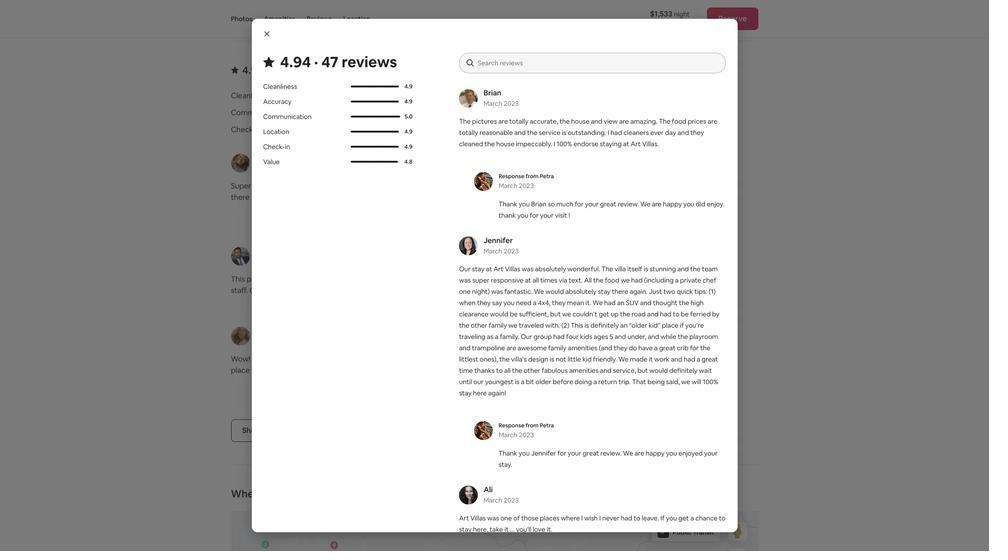 Task type: vqa. For each thing, say whether or not it's contained in the screenshot.
9 button
no



Task type: describe. For each thing, give the bounding box(es) containing it.
0 horizontal spatial other
[[471, 322, 487, 330]]

prices inside list
[[564, 366, 585, 376]]

cannot
[[250, 286, 275, 296]]

two inside the we have been wanting to stay at art villa for approximately one year, however during our last few trips to costa rica the villa was booked out on the dates we wished to visit.  we finally got the chance to stay here, and it was just as amazing as we expected. the villa is stunning, the sunset views are unmatched and the amenities are almost hotel like. it is huge, felt a bit overwhelming for only two people lol. although this is an airbnb they do offer food, spa services, and an easily accessible sauna on the property. there is also a gym located on the lower floor of the villa, which gave it more of a hotel feel. i had seen some negative reviews leading up to our stay regarding bugs in the villa, cleanliness etc. i want to point out that this is completely normal in costa rica so please don't let these reviews scare you away from staying here. the villa is located up a hill, literally in the trees. yes there are bugs and wildlife, but this is to be expected. we will be back!
[[607, 249, 621, 259]]

pictures inside 4.94 · 47 reviews dialog
[[472, 117, 497, 126]]

4.9 for accuracy
[[404, 98, 412, 105]]

accurate, inside 4.94 · 47 reviews dialog
[[530, 117, 558, 126]]

2 horizontal spatial all
[[533, 276, 539, 285]]

place,
[[498, 297, 519, 307]]

1 horizontal spatial accuracy
[[498, 91, 531, 101]]

staying inside 4.94 · 47 reviews dialog
[[600, 140, 622, 148]]

super accommodating helped us the whole time we were there
[[231, 181, 429, 202]]

show more button for the pictures are totally accurate, the house and view are amazing. the food prices are totally reasonable and the service is outstanding. i had cleaners ever day and they cleaned the house impeccably. i 100% endorse staying at art villas.
[[498, 391, 546, 401]]

47 inside 4.94 · 47 reviews dialog
[[321, 52, 338, 72]]

would down "say"
[[490, 310, 508, 319]]

two inside our stay at art villas was absolutely wonderful.  the villa itself is stunning and the team was super responsive at all times via text.  all the food we had (including a private chef one night) was fantastic.  we would absolutely stay there again.  just two quick tips:  (1) when they say you need a 4x4, they mean it.  we had an suv and thought the high clearance would be sufficient, but we couldn't get up the road and had to be ferried by the other family we traveled with. (2) this is definitely an "older kid" place if you're traveling as a family.  our group had four kids ages 5 and under, and while the playroom and trampoline are awesome family amenities (and they do have a great crib for the littlest ones), the villa's design is not little kid friendly.  we made it work and had a great time thanks to all the other fabulous amenities and service, but would definitely wait until our youngest is a bit older before doing a return trip.  that being said, we will 100% stay here again!
[[663, 288, 675, 296]]

when inside 'absolutely amazing. friends can't believe it when i show them the photos and videos of the place. staff were great. love the place, would definitely stay there again for longer.'
[[648, 274, 667, 284]]

an left easily
[[498, 272, 507, 282]]

return
[[598, 378, 617, 387]]

0 vertical spatial location
[[343, 15, 370, 23]]

villa,
[[573, 317, 589, 327]]

response for jennifer
[[499, 422, 524, 430]]

will inside our stay at art villas was absolutely wonderful.  the villa itself is stunning and the team was super responsive at all times via text.  all the food we had (including a private chef one night) was fantastic.  we would absolutely stay there again.  just two quick tips:  (1) when they say you need a 4x4, they mean it.  we had an suv and thought the high clearance would be sufficient, but we couldn't get up the road and had to be ferried by the other family we traveled with. (2) this is definitely an "older kid" place if you're traveling as a family.  our group had four kids ages 5 and under, and while the playroom and trampoline are awesome family amenities (and they do have a great crib for the littlest ones), the villa's design is not little kid friendly.  we made it work and had a great time thanks to all the other fabulous amenities and service, but would definitely wait until our youngest is a bit older before doing a return trip.  that being said, we will 100% stay here again!
[[692, 378, 701, 387]]

to left the visit.
[[653, 204, 660, 214]]

floor
[[571, 283, 587, 293]]

do inside our stay at art villas was absolutely wonderful.  the villa itself is stunning and the team was super responsive at all times via text.  all the food we had (including a private chef one night) was fantastic.  we would absolutely stay there again.  just two quick tips:  (1) when they say you need a 4x4, they mean it.  we had an suv and thought the high clearance would be sufficient, but we couldn't get up the road and had to be ferried by the other family we traveled with. (2) this is definitely an "older kid" place if you're traveling as a family.  our group had four kids ages 5 and under, and while the playroom and trampoline are awesome family amenities (and they do have a great crib for the littlest ones), the villa's design is not little kid friendly.  we made it work and had a great time thanks to all the other fabulous amenities and service, but would definitely wait until our youngest is a bit older before doing a return trip.  that being said, we will 100% stay here again!
[[629, 344, 637, 353]]

2 horizontal spatial villa
[[680, 339, 695, 349]]

trip.
[[619, 378, 631, 387]]

clear dates
[[493, 6, 528, 15]]

from for jennifer
[[526, 422, 539, 430]]

photos
[[231, 15, 253, 23]]

1 horizontal spatial but
[[550, 310, 561, 319]]

0 vertical spatial food
[[672, 117, 686, 126]]

august
[[523, 164, 545, 173]]

we up family.
[[508, 322, 517, 330]]

clearance
[[459, 310, 489, 319]]

we down finally
[[696, 215, 706, 225]]

a up work
[[654, 344, 658, 353]]

was left super
[[459, 276, 471, 285]]

1 horizontal spatial impeccably.
[[563, 388, 605, 398]]

it. inside our stay at art villas was absolutely wonderful.  the villa itself is stunning and the team was super responsive at all times via text.  all the food we had (including a private chef one night) was fantastic.  we would absolutely stay there again.  just two quick tips:  (1) when they say you need a 4x4, they mean it.  we had an suv and thought the high clearance would be sufficient, but we couldn't get up the road and had to be ferried by the other family we traveled with. (2) this is definitely an "older kid" place if you're traveling as a family.  our group had four kids ages 5 and under, and while the playroom and trampoline are awesome family amenities (and they do have a great crib for the littlest ones), the villa's design is not little kid friendly.  we made it work and had a great time thanks to all the other fabulous amenities and service, but would definitely wait until our youngest is a bit older before doing a return trip.  that being said, we will 100% stay here again!
[[586, 299, 591, 307]]

again.
[[630, 288, 648, 296]]

0 vertical spatial our
[[459, 265, 471, 274]]

was down year,
[[513, 204, 526, 214]]

traveling
[[459, 333, 485, 341]]

again!
[[488, 389, 506, 398]]

in right little
[[582, 351, 588, 361]]

1 vertical spatial bugs
[[670, 351, 687, 361]]

1 vertical spatial amenities
[[568, 344, 597, 353]]

them
[[692, 274, 710, 284]]

be down place,
[[510, 310, 518, 319]]

hill,
[[543, 351, 554, 361]]

a right the also
[[690, 272, 694, 282]]

amazing. inside 4.94 · 47 reviews dialog
[[630, 117, 657, 126]]

group
[[534, 333, 552, 341]]

gym
[[696, 272, 711, 282]]

to down "booked"
[[552, 215, 560, 225]]

hi
[[499, 52, 505, 61]]

from for brian
[[526, 173, 539, 180]]

for inside 'absolutely amazing. friends can't believe it when i show them the photos and videos of the place. staff were great. love the place, would definitely stay there again for longer.'
[[634, 297, 644, 307]]

0 horizontal spatial ·
[[265, 64, 268, 77]]

cleanliness inside 4.94 · 47 reviews dialog
[[263, 82, 297, 91]]

booked
[[528, 204, 555, 214]]

the inside our stay at art villas was absolutely wonderful.  the villa itself is stunning and the team was super responsive at all times via text.  all the food we had (including a private chef one night) was fantastic.  we would absolutely stay there again.  just two quick tips:  (1) when they say you need a 4x4, they mean it.  we had an suv and thought the high clearance would be sufficient, but we couldn't get up the road and had to be ferried by the other family we traveled with. (2) this is definitely an "older kid" place if you're traveling as a family.  our group had four kids ages 5 and under, and while the playroom and trampoline are awesome family amenities (and they do have a great crib for the littlest ones), the villa's design is not little kid friendly.  we made it work and had a great time thanks to all the other fabulous amenities and service, but would definitely wait until our youngest is a bit older before doing a return trip.  that being said, we will 100% stay here again!
[[602, 265, 613, 274]]

location inside 4.94 · 47 reviews dialog
[[263, 128, 289, 136]]

traveled
[[519, 322, 544, 330]]

that
[[498, 328, 513, 338]]

1 vertical spatial our
[[662, 306, 673, 315]]

this up back!
[[540, 362, 552, 372]]

this inside wow! this villa is art. there are no words for the beauty of this place ! 100 percent recommend.
[[252, 354, 266, 364]]

year,
[[513, 193, 529, 202]]

show for the pictures are totally accurate, the house and view are amazing. the food prices are totally reasonable and the service is outstanding. i had cleaners ever day and they cleaned the house impeccably. i 100% endorse staying at art villas.
[[498, 391, 518, 401]]

great.
[[658, 286, 679, 296]]

services,
[[669, 260, 698, 270]]

team
[[702, 265, 718, 274]]

lower
[[550, 283, 569, 293]]

4.9 for location
[[404, 128, 412, 136]]

0 horizontal spatial family
[[489, 322, 507, 330]]

up inside our stay at art villas was absolutely wonderful.  the villa itself is stunning and the team was super responsive at all times via text.  all the food we had (including a private chef one night) was fantastic.  we would absolutely stay there again.  just two quick tips:  (1) when they say you need a 4x4, they mean it.  we had an suv and thought the high clearance would be sufficient, but we couldn't get up the road and had to be ferried by the other family we traveled with. (2) this is definitely an "older kid" place if you're traveling as a family.  our group had four kids ages 5 and under, and while the playroom and trampoline are awesome family amenities (and they do have a great crib for the littlest ones), the villa's design is not little kid friendly.  we made it work and had a great time thanks to all the other fabulous amenities and service, but would definitely wait until our youngest is a bit older before doing a return trip.  that being said, we will 100% stay here again!
[[611, 310, 619, 319]]

4.94 · 47 reviews inside dialog
[[280, 52, 397, 72]]

let
[[701, 328, 710, 338]]

5.0
[[404, 113, 412, 121]]

again
[[614, 297, 632, 307]]

time inside 'super accommodating helped us the whole time we were there'
[[383, 181, 398, 191]]

youngest
[[485, 378, 513, 387]]

1 horizontal spatial out
[[696, 317, 708, 327]]

accommodating
[[253, 181, 310, 191]]

view inside list
[[664, 354, 680, 364]]

an
[[322, 274, 332, 284]]

pictures inside list
[[513, 354, 541, 364]]

much inside "hi megan, thank you so much for great review and for your feedback. we really appreciated."
[[570, 52, 587, 61]]

there inside the we have been wanting to stay at art villa for approximately one year, however during our last few trips to costa rica the villa was booked out on the dates we wished to visit.  we finally got the chance to stay here, and it was just as amazing as we expected. the villa is stunning, the sunset views are unmatched and the amenities are almost hotel like. it is huge, felt a bit overwhelming for only two people lol. although this is an airbnb they do offer food, spa services, and an easily accessible sauna on the property. there is also a gym located on the lower floor of the villa, which gave it more of a hotel feel. i had seen some negative reviews leading up to our stay regarding bugs in the villa, cleanliness etc. i want to point out that this is completely normal in costa rica so please don't let these reviews scare you away from staying here. the villa is located up a hill, literally in the trees. yes there are bugs and wildlife, but this is to be expected. we will be back!
[[637, 351, 656, 361]]

show more for we have been wanting to stay at art villa for approximately one year, however during our last few trips to costa rica the villa was booked out on the dates we wished to visit.  we finally got the chance to stay here, and it was just as amazing as we expected. the villa is stunning, the sunset views are unmatched and the amenities are almost hotel like. it is huge, felt a bit overwhelming for only two people lol.
[[498, 218, 538, 228]]

brian march 2023 for the rightmost brian image
[[523, 326, 558, 346]]

just
[[649, 288, 662, 296]]

brian march 2023 for brian image to the left
[[484, 88, 519, 108]]

villa inside wow! this villa is art. there are no words for the beauty of this place ! 100 percent recommend.
[[268, 354, 281, 364]]

clear dates button
[[489, 2, 532, 18]]

wow! this villa is art. there are no words for the beauty of this place ! 100 percent recommend.
[[231, 354, 443, 376]]

review
[[616, 52, 636, 61]]

you inside art villas was one of those places where i wish i never had to leave. if you get a chance to stay here, take it ... you'll love it.
[[666, 515, 677, 523]]

this up accessible
[[532, 260, 545, 270]]

review. inside 'thank you jennifer for your great review. we are happy you enjoyed your stay.'
[[600, 450, 622, 458]]

a left hill,
[[537, 351, 541, 361]]

show all 47 reviews button
[[231, 420, 321, 443]]

ferried
[[690, 310, 711, 319]]

jennifer image
[[459, 237, 478, 256]]

the inside wow! this villa is art. there are no words for the beauty of this place ! 100 percent recommend.
[[382, 354, 394, 364]]

outstanding. inside 4.94 · 47 reviews dialog
[[568, 129, 606, 137]]

where
[[561, 515, 580, 523]]

the pictures are totally accurate, the house and view are amazing. the food prices are totally reasonable and the service is outstanding. i had cleaners ever day and they cleaned the house impeccably. i 100% endorse staying at art villas. inside list
[[498, 354, 706, 410]]

until
[[459, 378, 472, 387]]

jennifer inside 'thank you jennifer for your great review. we are happy you enjoyed your stay.'
[[531, 450, 556, 458]]

stay up stunning,
[[561, 215, 576, 225]]

· inside dialog
[[314, 52, 318, 72]]

0 horizontal spatial brian image
[[459, 89, 478, 108]]

reserve button
[[707, 8, 758, 30]]

1 horizontal spatial costa
[[655, 193, 675, 202]]

videos
[[552, 286, 575, 296]]

cleanliness
[[591, 317, 628, 327]]

be down literally
[[570, 362, 579, 372]]

0 horizontal spatial 100%
[[557, 140, 572, 148]]

in left 5
[[602, 328, 608, 338]]

we up (2) on the right bottom of page
[[562, 310, 571, 319]]

some
[[535, 306, 554, 315]]

! inside thank you brian so much for your great review. we are happy you did enjoy. thank you for your visit !
[[569, 211, 570, 220]]

a right the doing at the bottom
[[593, 378, 597, 387]]

get inside our stay at art villas was absolutely wonderful.  the villa itself is stunning and the team was super responsive at all times via text.  all the food we had (including a private chef one night) was fantastic.  we would absolutely stay there again.  just two quick tips:  (1) when they say you need a 4x4, they mean it.  we had an suv and thought the high clearance would be sufficient, but we couldn't get up the road and had to be ferried by the other family we traveled with. (2) this is definitely an "older kid" place if you're traveling as a family.  our group had four kids ages 5 and under, and while the playroom and trampoline are awesome family amenities (and they do have a great crib for the littlest ones), the villa's design is not little kid friendly.  we made it work and had a great time thanks to all the other fabulous amenities and service, but would definitely wait until our youngest is a bit older before doing a return trip.  that being said, we will 100% stay here again!
[[599, 310, 609, 319]]

stay inside 'absolutely amazing. friends can't believe it when i show them the photos and videos of the place. staff were great. love the place, would definitely stay there again for longer.'
[[577, 297, 592, 307]]

1 vertical spatial location
[[498, 108, 528, 118]]

it right gave
[[668, 283, 673, 293]]

there inside 'super accommodating helped us the whole time we were there'
[[231, 193, 250, 202]]

so inside the we have been wanting to stay at art villa for approximately one year, however during our last few trips to costa rica the villa was booked out on the dates we wished to visit.  we finally got the chance to stay here, and it was just as amazing as we expected. the villa is stunning, the sunset views are unmatched and the amenities are almost hotel like. it is huge, felt a bit overwhelming for only two people lol. although this is an airbnb they do offer food, spa services, and an easily accessible sauna on the property. there is also a gym located on the lower floor of the villa, which gave it more of a hotel feel. i had seen some negative reviews leading up to our stay regarding bugs in the villa, cleanliness etc. i want to point out that this is completely normal in costa rica so please don't let these reviews scare you away from staying here. the villa is located up a hill, literally in the trees. yes there are bugs and wildlife, but this is to be expected. we will be back!
[[648, 328, 656, 338]]

airbnb
[[563, 260, 587, 270]]

finally
[[692, 204, 713, 214]]

show
[[672, 274, 690, 284]]

a left (1)
[[703, 283, 707, 293]]

it inside 'absolutely amazing. friends can't believe it when i show them the photos and videos of the place. staff were great. love the place, would definitely stay there again for longer.'
[[642, 274, 646, 284]]

reviews inside dialog
[[341, 52, 397, 72]]

a right felt
[[512, 249, 516, 259]]

service inside 4.94 · 47 reviews dialog
[[539, 129, 561, 137]]

more for we have been wanting to stay at art villa for approximately one year, however during our last few trips to costa rica the villa was booked out on the dates we wished to visit.  we finally got the chance to stay here, and it was just as amazing as we expected. the villa is stunning, the sunset views are unmatched and the amenities are almost hotel like. it is huge, felt a bit overwhelming for only two people lol.
[[519, 218, 538, 228]]

2 vertical spatial definitely
[[669, 367, 698, 375]]

petra image for brian
[[474, 172, 493, 191]]

from inside the we have been wanting to stay at art villa for approximately one year, however during our last few trips to costa rica the villa was booked out on the dates we wished to visit.  we finally got the chance to stay here, and it was just as amazing as we expected. the villa is stunning, the sunset views are unmatched and the amenities are almost hotel like. it is huge, felt a bit overwhelming for only two people lol. although this is an airbnb they do offer food, spa services, and an easily accessible sauna on the property. there is also a gym located on the lower floor of the villa, which gave it more of a hotel feel. i had seen some negative reviews leading up to our stay regarding bugs in the villa, cleanliness etc. i want to point out that this is completely normal in costa rica so please don't let these reviews scare you away from staying here. the villa is located up a hill, literally in the trees. yes there are bugs and wildlife, but this is to be expected. we will be back!
[[601, 339, 618, 349]]

thanks
[[474, 367, 495, 375]]

just
[[633, 215, 645, 225]]

1 horizontal spatial brian image
[[498, 327, 517, 346]]

1 horizontal spatial 100%
[[610, 388, 627, 398]]

public
[[673, 529, 691, 537]]

this left 'listing'
[[673, 8, 685, 16]]

one inside art villas was one of those places where i wish i never had to leave. if you get a chance to stay here, take it ... you'll love it.
[[501, 515, 512, 523]]

an left suv
[[617, 299, 624, 307]]

photos
[[512, 286, 536, 296]]

4.9 for check-in
[[404, 143, 412, 151]]

when inside our stay at art villas was absolutely wonderful.  the villa itself is stunning and the team was super responsive at all times via text.  all the food we had (including a private chef one night) was fantastic.  we would absolutely stay there again.  just two quick tips:  (1) when they say you need a 4x4, they mean it.  we had an suv and thought the high clearance would be sufficient, but we couldn't get up the road and had to be ferried by the other family we traveled with. (2) this is definitely an "older kid" place if you're traveling as a family.  our group had four kids ages 5 and under, and while the playroom and trampoline are awesome family amenities (and they do have a great crib for the littlest ones), the villa's design is not little kid friendly.  we made it work and had a great time thanks to all the other fabulous amenities and service, but would definitely wait until our youngest is a bit older before doing a return trip.  that being said, we will 100% stay here again!
[[459, 299, 476, 307]]

march inside ali march 2023
[[484, 497, 502, 505]]

normal
[[576, 328, 600, 338]]

1 horizontal spatial cleaned
[[498, 388, 526, 398]]

friends
[[569, 274, 595, 284]]

thank for jennifer
[[499, 450, 517, 458]]

couldn't
[[573, 310, 597, 319]]

this down regarding
[[514, 328, 527, 338]]

believe
[[615, 274, 640, 284]]

they inside the we have been wanting to stay at art villa for approximately one year, however during our last few trips to costa rica the villa was booked out on the dates we wished to visit.  we finally got the chance to stay here, and it was just as amazing as we expected. the villa is stunning, the sunset views are unmatched and the amenities are almost hotel like. it is huge, felt a bit overwhelming for only two people lol. although this is an airbnb they do offer food, spa services, and an easily accessible sauna on the property. there is also a gym located on the lower floor of the villa, which gave it more of a hotel feel. i had seen some negative reviews leading up to our stay regarding bugs in the villa, cleanliness etc. i want to point out that this is completely normal in costa rica so please don't let these reviews scare you away from staying here. the villa is located up a hill, literally in the trees. yes there are bugs and wildlife, but this is to be expected. we will be back!
[[588, 260, 604, 270]]

sufficient,
[[519, 310, 549, 319]]

was up "say"
[[491, 288, 503, 296]]

be left older
[[524, 373, 533, 383]]

private
[[680, 276, 701, 285]]

in up darielle
[[256, 125, 262, 135]]

a left family.
[[495, 333, 499, 341]]

lol.
[[648, 249, 658, 259]]

show for we have been wanting to stay at art villa for approximately one year, however during our last few trips to costa rica the villa was booked out on the dates we wished to visit.  we finally got the chance to stay here, and it was just as amazing as we expected. the villa is stunning, the sunset views are unmatched and the amenities are almost hotel like. it is huge, felt a bit overwhelming for only two people lol.
[[498, 218, 518, 228]]

2 vertical spatial staying
[[659, 388, 684, 398]]

2 located from the top
[[498, 351, 525, 361]]

0 vertical spatial value
[[498, 125, 517, 135]]

was up 'absolutely'
[[522, 265, 534, 274]]

to up please
[[667, 317, 675, 327]]

march inside list
[[523, 338, 542, 346]]

you're
[[685, 322, 704, 330]]

2 horizontal spatial but
[[638, 367, 648, 375]]

stay up super
[[472, 265, 485, 274]]

thank you jennifer for your great review. we are happy you enjoyed your stay.
[[499, 450, 718, 469]]

villa,
[[611, 283, 626, 293]]

darielle image
[[231, 154, 250, 173]]

2 horizontal spatial as
[[687, 215, 695, 225]]

1 horizontal spatial all
[[504, 367, 511, 375]]

2023 inside the jennifer march 2023
[[504, 247, 519, 256]]

cleaners inside 4.94 · 47 reviews dialog
[[624, 129, 649, 137]]

few
[[614, 193, 627, 202]]

definitely inside 'absolutely amazing. friends can't believe it when i show them the photos and videos of the place. staff were great. love the place, would definitely stay there again for longer.'
[[543, 297, 576, 307]]

reasonable inside list
[[623, 366, 661, 376]]

Search reviews, Press 'Enter' to search text field
[[478, 58, 717, 68]]

to inside "this place is breathtaking! an absolute must stay. wonderful staff. cannot wait to return."
[[293, 286, 301, 296]]

have inside our stay at art villas was absolutely wonderful.  the villa itself is stunning and the team was super responsive at all times via text.  all the food we had (including a private chef one night) was fantastic.  we would absolutely stay there again.  just two quick tips:  (1) when they say you need a 4x4, they mean it.  we had an suv and thought the high clearance would be sufficient, but we couldn't get up the road and had to be ferried by the other family we traveled with. (2) this is definitely an "older kid" place if you're traveling as a family.  our group had four kids ages 5 and under, and while the playroom and trampoline are awesome family amenities (and they do have a great crib for the littlest ones), the villa's design is not little kid friendly.  we made it work and had a great time thanks to all the other fabulous amenities and service, but would definitely wait until our youngest is a bit older before doing a return trip.  that being said, we will 100% stay here again!
[[638, 344, 653, 353]]

super
[[472, 276, 489, 285]]

ali march 2023
[[484, 485, 519, 505]]

don't
[[681, 328, 700, 338]]

1 horizontal spatial rica
[[677, 193, 691, 202]]

stay up last
[[588, 181, 602, 191]]

happy inside thank you brian so much for your great review. we are happy you did enjoy. thank you for your visit !
[[663, 200, 682, 209]]

0 horizontal spatial amazing.
[[498, 366, 529, 376]]

0 horizontal spatial expected.
[[498, 226, 533, 236]]

0 horizontal spatial on
[[526, 283, 535, 293]]

1 vertical spatial villa
[[550, 226, 564, 236]]

transit
[[693, 529, 714, 537]]

0 vertical spatial absolutely
[[535, 265, 566, 274]]

endorse inside 4.94 · 47 reviews dialog
[[574, 140, 598, 148]]

! inside wow! this villa is art. there are no words for the beauty of this place ! 100 percent recommend.
[[251, 366, 253, 376]]

to left drag pegman onto the map to open street view icon
[[719, 515, 726, 523]]

while
[[661, 333, 676, 341]]

1 horizontal spatial other
[[524, 367, 540, 375]]

road
[[632, 310, 646, 319]]

for inside wow! this villa is art. there are no words for the beauty of this place ! 100 percent recommend.
[[371, 354, 381, 364]]

thank you brian so much for your great review. we are happy you did enjoy. thank you for your visit !
[[499, 200, 724, 220]]

1 located from the top
[[498, 283, 525, 293]]

2 horizontal spatial on
[[588, 272, 597, 282]]

place inside our stay at art villas was absolutely wonderful.  the villa itself is stunning and the team was super responsive at all times via text.  all the food we had (including a private chef one night) was fantastic.  we would absolutely stay there again.  just two quick tips:  (1) when they say you need a 4x4, they mean it.  we had an suv and thought the high clearance would be sufficient, but we couldn't get up the road and had to be ferried by the other family we traveled with. (2) this is definitely an "older kid" place if you're traveling as a family.  our group had four kids ages 5 and under, and while the playroom and trampoline are awesome family amenities (and they do have a great crib for the littlest ones), the villa's design is not little kid friendly.  we made it work and had a great time thanks to all the other fabulous amenities and service, but would definitely wait until our youngest is a bit older before doing a return trip.  that being said, we will 100% stay here again!
[[662, 322, 678, 330]]

an left etc.
[[620, 322, 628, 330]]

was inside art villas was one of those places where i wish i never had to leave. if you get a chance to stay here, take it ... you'll love it.
[[487, 515, 499, 523]]

1 horizontal spatial villa
[[625, 181, 639, 191]]

older
[[536, 378, 551, 387]]

list containing darielle
[[227, 153, 762, 420]]

here.
[[647, 339, 664, 349]]

if
[[661, 515, 665, 523]]

to left leave.
[[634, 515, 640, 523]]

say
[[492, 299, 502, 307]]

1 horizontal spatial brian image
[[498, 327, 517, 346]]

crib
[[677, 344, 689, 353]]

0 vertical spatial check-in
[[231, 125, 262, 135]]

here
[[473, 389, 487, 398]]

0 horizontal spatial 4.94
[[242, 64, 263, 77]]

one inside the we have been wanting to stay at art villa for approximately one year, however during our last few trips to costa rica the villa was booked out on the dates we wished to visit.  we finally got the chance to stay here, and it was just as amazing as we expected. the villa is stunning, the sunset views are unmatched and the amenities are almost hotel like. it is huge, felt a bit overwhelming for only two people lol. although this is an airbnb they do offer food, spa services, and an easily accessible sauna on the property. there is also a gym located on the lower floor of the villa, which gave it more of a hotel feel. i had seen some negative reviews leading up to our stay regarding bugs in the villa, cleanliness etc. i want to point out that this is completely normal in costa rica so please don't let these reviews scare you away from staying here. the villa is located up a hill, literally in the trees. yes there are bugs and wildlife, but this is to be expected. we will be back!
[[498, 193, 511, 202]]

text.
[[569, 276, 583, 285]]

0 horizontal spatial out
[[556, 204, 568, 214]]

1 vertical spatial absolutely
[[565, 288, 597, 296]]

villas. inside list
[[498, 400, 518, 410]]

0 horizontal spatial up
[[526, 351, 535, 361]]

2 horizontal spatial up
[[642, 306, 651, 315]]

little
[[568, 355, 581, 364]]

visit
[[555, 211, 567, 220]]

(including
[[644, 276, 674, 285]]

jennifer march 2023
[[484, 236, 519, 256]]

google map
showing 2 points of interest. region
[[130, 480, 853, 552]]

"older
[[629, 322, 647, 330]]

a left 4x4,
[[533, 299, 537, 307]]

we inside 'super accommodating helped us the whole time we were there'
[[400, 181, 410, 191]]

breathtaking!
[[274, 274, 320, 284]]

thank inside thank you brian so much for your great review. we are happy you did enjoy. thank you for your visit !
[[499, 211, 516, 220]]

stay down until
[[459, 389, 472, 398]]

yes
[[624, 351, 636, 361]]

easily
[[508, 272, 527, 282]]

4x4,
[[538, 299, 551, 307]]

you inside our stay at art villas was absolutely wonderful.  the villa itself is stunning and the team was super responsive at all times via text.  all the food we had (including a private chef one night) was fantastic.  we would absolutely stay there again.  just two quick tips:  (1) when they say you need a 4x4, they mean it.  we had an suv and thought the high clearance would be sufficient, but we couldn't get up the road and had to be ferried by the other family we traveled with. (2) this is definitely an "older kid" place if you're traveling as a family.  our group had four kids ages 5 and under, and while the playroom and trampoline are awesome family amenities (and they do have a great crib for the littlest ones), the villa's design is not little kid friendly.  we made it work and had a great time thanks to all the other fabulous amenities and service, but would definitely wait until our youngest is a bit older before doing a return trip.  that being said, we will 100% stay here again!
[[504, 299, 515, 307]]

visit.
[[662, 204, 678, 214]]

response from petra march 2023 for brian
[[499, 173, 554, 190]]

1 horizontal spatial family
[[548, 344, 566, 353]]

would up being
[[649, 367, 668, 375]]

to up want at the bottom of page
[[653, 306, 660, 315]]

great inside 'thank you jennifer for your great review. we are happy you enjoyed your stay.'
[[583, 450, 599, 458]]

0 horizontal spatial rica
[[632, 328, 646, 338]]

we inside 'thank you jennifer for your great review. we are happy you enjoyed your stay.'
[[623, 450, 633, 458]]

(2)
[[561, 322, 569, 330]]

public transit
[[673, 529, 714, 537]]

to up during
[[578, 181, 586, 191]]

we inside thank you brian so much for your great review. we are happy you did enjoy. thank you for your visit !
[[640, 200, 650, 209]]

1 horizontal spatial definitely
[[591, 322, 619, 330]]

and inside 'absolutely amazing. friends can't believe it when i show them the photos and videos of the place. staff were great. love the place, would definitely stay there again for longer.'
[[538, 286, 551, 296]]

wait inside "this place is breathtaking! an absolute must stay. wonderful staff. cannot wait to return."
[[277, 286, 292, 296]]

which
[[628, 283, 648, 293]]

where
[[231, 488, 264, 501]]

2 vertical spatial amenities
[[569, 367, 599, 375]]

more inside the we have been wanting to stay at art villa for approximately one year, however during our last few trips to costa rica the villa was booked out on the dates we wished to visit.  we finally got the chance to stay here, and it was just as amazing as we expected. the villa is stunning, the sunset views are unmatched and the amenities are almost hotel like. it is huge, felt a bit overwhelming for only two people lol. although this is an airbnb they do offer food, spa services, and an easily accessible sauna on the property. there is also a gym located on the lower floor of the villa, which gave it more of a hotel feel. i had seen some negative reviews leading up to our stay regarding bugs in the villa, cleanliness etc. i want to point out that this is completely normal in costa rica so please don't let these reviews scare you away from staying here. the villa is located up a hill, literally in the trees. yes there are bugs and wildlife, but this is to be expected. we will be back!
[[674, 283, 693, 293]]

stay up point at the bottom of page
[[675, 306, 689, 315]]

bit inside the we have been wanting to stay at art villa for approximately one year, however during our last few trips to costa rica the villa was booked out on the dates we wished to visit.  we finally got the chance to stay here, and it was just as amazing as we expected. the villa is stunning, the sunset views are unmatched and the amenities are almost hotel like. it is huge, felt a bit overwhelming for only two people lol. although this is an airbnb they do offer food, spa services, and an easily accessible sauna on the property. there is also a gym located on the lower floor of the villa, which gave it more of a hotel feel. i had seen some negative reviews leading up to our stay regarding bugs in the villa, cleanliness etc. i want to point out that this is completely normal in costa rica so please don't let these reviews scare you away from staying here. the villa is located up a hill, literally in the trees. yes there are bugs and wildlife, but this is to be expected. we will be back!
[[517, 249, 527, 259]]

report
[[650, 8, 672, 16]]

0 horizontal spatial check-
[[231, 125, 256, 135]]



Task type: locate. For each thing, give the bounding box(es) containing it.
2023 inside ali march 2023
[[504, 497, 519, 505]]

march inside the jennifer march 2023
[[484, 247, 502, 256]]

1 vertical spatial stay.
[[499, 461, 512, 469]]

chance down "booked"
[[525, 215, 551, 225]]

was up take
[[487, 515, 499, 523]]

0 horizontal spatial hotel
[[498, 294, 516, 304]]

2 petra from the top
[[540, 422, 554, 430]]

dates right the clear
[[511, 6, 528, 15]]

5.0 out of 5.0 image
[[376, 112, 434, 114], [376, 112, 434, 114], [351, 116, 400, 118], [351, 116, 400, 118]]

it. inside art villas was one of those places where i wish i never had to leave. if you get a chance to stay here, take it ... you'll love it.
[[547, 526, 552, 534]]

0 vertical spatial out
[[556, 204, 568, 214]]

1 response from the top
[[499, 173, 524, 180]]

1 horizontal spatial thank
[[530, 52, 547, 61]]

trips
[[628, 193, 644, 202]]

service,
[[613, 367, 636, 375]]

it
[[675, 238, 680, 248]]

up
[[642, 306, 651, 315], [611, 310, 619, 319], [526, 351, 535, 361]]

villa up trips
[[625, 181, 639, 191]]

we have been wanting to stay at art villa for approximately one year, however during our last few trips to costa rica the villa was booked out on the dates we wished to visit.  we finally got the chance to stay here, and it was just as amazing as we expected. the villa is stunning, the sunset views are unmatched and the amenities are almost hotel like. it is huge, felt a bit overwhelming for only two people lol. although this is an airbnb they do offer food, spa services, and an easily accessible sauna on the property. there is also a gym located on the lower floor of the villa, which gave it more of a hotel feel. i had seen some negative reviews leading up to our stay regarding bugs in the villa, cleanliness etc. i want to point out that this is completely normal in costa rica so please don't let these reviews scare you away from staying here. the villa is located up a hill, literally in the trees. yes there are bugs and wildlife, but this is to be expected. we will be back!
[[498, 181, 713, 383]]

absolutely down text.
[[565, 288, 597, 296]]

review.
[[618, 200, 639, 209], [600, 450, 622, 458]]

chance inside the we have been wanting to stay at art villa for approximately one year, however during our last few trips to costa rica the villa was booked out on the dates we wished to visit.  we finally got the chance to stay here, and it was just as amazing as we expected. the villa is stunning, the sunset views are unmatched and the amenities are almost hotel like. it is huge, felt a bit overwhelming for only two people lol. although this is an airbnb they do offer food, spa services, and an easily accessible sauna on the property. there is also a gym located on the lower floor of the villa, which gave it more of a hotel feel. i had seen some negative reviews leading up to our stay regarding bugs in the villa, cleanliness etc. i want to point out that this is completely normal in costa rica so please don't let these reviews scare you away from staying here. the villa is located up a hill, literally in the trees. yes there are bugs and wildlife, but this is to be expected. we will be back!
[[525, 215, 551, 225]]

more down older
[[519, 391, 538, 401]]

fabulous
[[542, 367, 568, 375]]

2 vertical spatial one
[[501, 515, 512, 523]]

villa up believe at the right of page
[[615, 265, 626, 274]]

wait down breathtaking! at the left of page
[[277, 286, 292, 296]]

regarding
[[498, 317, 532, 327]]

art inside art villas was one of those places where i wish i never had to leave. if you get a chance to stay here, take it ... you'll love it.
[[459, 515, 469, 523]]

property.
[[612, 272, 644, 282]]

amenities
[[264, 15, 295, 23]]

literally
[[555, 351, 580, 361]]

2 vertical spatial this
[[252, 354, 266, 364]]

to up youngest
[[496, 367, 503, 375]]

a up great.
[[675, 276, 679, 285]]

0 horizontal spatial costa
[[609, 328, 630, 338]]

1 vertical spatial ever
[[626, 377, 641, 387]]

reviews
[[341, 52, 397, 72], [284, 64, 321, 77], [587, 306, 613, 315], [519, 339, 546, 349], [283, 426, 310, 436]]

work
[[654, 355, 670, 364]]

stay down can't
[[598, 288, 611, 296]]

are inside our stay at art villas was absolutely wonderful.  the villa itself is stunning and the team was super responsive at all times via text.  all the food we had (including a private chef one night) was fantastic.  we would absolutely stay there again.  just two quick tips:  (1) when they say you need a 4x4, they mean it.  we had an suv and thought the high clearance would be sufficient, but we couldn't get up the road and had to be ferried by the other family we traveled with. (2) this is definitely an "older kid" place if you're traveling as a family.  our group had four kids ages 5 and under, and while the playroom and trampoline are awesome family amenities (and they do have a great crib for the littlest ones), the villa's design is not little kid friendly.  we made it work and had a great time thanks to all the other fabulous amenities and service, but would definitely wait until our youngest is a bit older before doing a return trip.  that being said, we will 100% stay here again!
[[507, 344, 516, 353]]

but up back!
[[526, 362, 538, 372]]

location button
[[343, 0, 370, 38]]

out down during
[[556, 204, 568, 214]]

petra image
[[474, 172, 493, 191], [474, 422, 493, 441], [474, 422, 493, 441]]

villa inside our stay at art villas was absolutely wonderful.  the villa itself is stunning and the team was super responsive at all times via text.  all the food we had (including a private chef one night) was fantastic.  we would absolutely stay there again.  just two quick tips:  (1) when they say you need a 4x4, they mean it.  we had an suv and thought the high clearance would be sufficient, but we couldn't get up the road and had to be ferried by the other family we traveled with. (2) this is definitely an "older kid" place if you're traveling as a family.  our group had four kids ages 5 and under, and while the playroom and trampoline are awesome family amenities (and they do have a great crib for the littlest ones), the villa's design is not little kid friendly.  we made it work and had a great time thanks to all the other fabulous amenities and service, but would definitely wait until our youngest is a bit older before doing a return trip.  that being said, we will 100% stay here again!
[[615, 265, 626, 274]]

is inside wow! this villa is art. there are no words for the beauty of this place ! 100 percent recommend.
[[282, 354, 287, 364]]

list
[[227, 153, 762, 420]]

1 vertical spatial happy
[[646, 450, 665, 458]]

outstanding. inside list
[[531, 377, 575, 387]]

0 vertical spatial cleaners
[[624, 129, 649, 137]]

to down literally
[[561, 362, 568, 372]]

as down finally
[[687, 215, 695, 225]]

service up august 2023
[[539, 129, 561, 137]]

of right 'floor'
[[589, 283, 596, 293]]

2 horizontal spatial so
[[648, 328, 656, 338]]

2 4.9 from the top
[[404, 98, 412, 105]]

it inside our stay at art villas was absolutely wonderful.  the villa itself is stunning and the team was super responsive at all times via text.  all the food we had (including a private chef one night) was fantastic.  we would absolutely stay there again.  just two quick tips:  (1) when they say you need a 4x4, they mean it.  we had an suv and thought the high clearance would be sufficient, but we couldn't get up the road and had to be ferried by the other family we traveled with. (2) this is definitely an "older kid" place if you're traveling as a family.  our group had four kids ages 5 and under, and while the playroom and trampoline are awesome family amenities (and they do have a great crib for the littlest ones), the villa's design is not little kid friendly.  we made it work and had a great time thanks to all the other fabulous amenities and service, but would definitely wait until our youngest is a bit older before doing a return trip.  that being said, we will 100% stay here again!
[[649, 355, 653, 364]]

an down overwhelming
[[553, 260, 561, 270]]

darielle image
[[231, 154, 250, 173]]

jennifer image
[[459, 237, 478, 256]]

1 vertical spatial 100%
[[703, 378, 718, 387]]

villas up 'absolutely'
[[505, 265, 520, 274]]

0 horizontal spatial brian image
[[459, 89, 478, 108]]

did
[[696, 200, 705, 209]]

impeccably. up august
[[516, 140, 552, 148]]

4.9 out of 5.0 image
[[351, 86, 400, 88], [351, 86, 399, 88], [351, 101, 400, 103], [351, 101, 399, 103], [376, 129, 433, 131], [376, 129, 432, 131], [351, 131, 400, 133], [351, 131, 399, 133], [351, 146, 400, 148], [351, 146, 399, 148]]

of inside wow! this villa is art. there are no words for the beauty of this place ! 100 percent recommend.
[[422, 354, 429, 364]]

4.9 for cleanliness
[[404, 83, 412, 90]]

definitely up ages on the right
[[591, 322, 619, 330]]

this inside wow! this villa is art. there are no words for the beauty of this place ! 100 percent recommend.
[[431, 354, 443, 364]]

brian down really
[[484, 88, 501, 98]]

0 horizontal spatial have
[[511, 181, 528, 191]]

food,
[[635, 260, 653, 270]]

you
[[549, 52, 560, 61], [519, 200, 530, 209], [683, 200, 694, 209], [517, 211, 528, 220], [504, 299, 515, 307], [568, 339, 580, 349], [519, 450, 530, 458], [666, 450, 677, 458], [666, 515, 677, 523]]

so inside thank you brian so much for your great review. we are happy you did enjoy. thank you for your visit !
[[548, 200, 555, 209]]

that
[[632, 378, 646, 387]]

thank inside 'thank you jennifer for your great review. we are happy you enjoyed your stay.'
[[499, 450, 517, 458]]

expected. up the return
[[581, 362, 616, 372]]

impeccably. inside 4.94 · 47 reviews dialog
[[516, 140, 552, 148]]

stay.
[[384, 274, 400, 284], [499, 461, 512, 469]]

1 horizontal spatial ·
[[314, 52, 318, 72]]

thank for brian
[[499, 200, 517, 209]]

were inside 'absolutely amazing. friends can't believe it when i show them the photos and videos of the place. staff were great. love the place, would definitely stay there again for longer.'
[[639, 286, 657, 296]]

two up the offer on the right top
[[607, 249, 621, 259]]

villa's
[[511, 355, 527, 364]]

but up the that
[[638, 367, 648, 375]]

much inside thank you brian so much for your great review. we are happy you did enjoy. thank you for your visit !
[[556, 200, 573, 209]]

definitely up said,
[[669, 367, 698, 375]]

show more button for we have been wanting to stay at art villa for approximately one year, however during our last few trips to costa rica the villa was booked out on the dates we wished to visit.  we finally got the chance to stay here, and it was just as amazing as we expected. the villa is stunning, the sunset views are unmatched and the amenities are almost hotel like. it is huge, felt a bit overwhelming for only two people lol.
[[498, 218, 546, 228]]

the
[[459, 117, 471, 126], [659, 117, 671, 126], [535, 226, 548, 236], [602, 265, 613, 274], [666, 339, 679, 349], [498, 354, 512, 364], [531, 366, 544, 376]]

1 vertical spatial chance
[[695, 515, 718, 523]]

here, left take
[[473, 526, 488, 534]]

communication inside 4.94 · 47 reviews dialog
[[263, 113, 311, 121]]

0 vertical spatial pictures
[[472, 117, 497, 126]]

2 vertical spatial villa
[[680, 339, 695, 349]]

2 response from the top
[[499, 422, 524, 430]]

petra for brian
[[540, 173, 554, 180]]

art villas was one of those places where i wish i never had to leave. if you get a chance to stay here, take it ... you'll love it.
[[459, 515, 726, 534]]

as right just
[[647, 215, 654, 225]]

2 vertical spatial our
[[474, 378, 484, 387]]

100% up august 2023
[[557, 140, 572, 148]]

0 vertical spatial on
[[570, 204, 579, 214]]

point
[[676, 317, 694, 327]]

samuel image
[[498, 247, 517, 266]]

be right "you'll"
[[293, 488, 306, 501]]

to down the thought
[[673, 310, 679, 319]]

0 vertical spatial stay.
[[384, 274, 400, 284]]

2 show more button from the top
[[498, 391, 546, 401]]

100%
[[557, 140, 572, 148], [703, 378, 718, 387], [610, 388, 627, 398]]

amenities down kids
[[568, 344, 597, 353]]

location right reviews
[[343, 15, 370, 23]]

amenities inside the we have been wanting to stay at art villa for approximately one year, however during our last few trips to costa rica the villa was booked out on the dates we wished to visit.  we finally got the chance to stay here, and it was just as amazing as we expected. the villa is stunning, the sunset views are unmatched and the amenities are almost hotel like. it is huge, felt a bit overwhelming for only two people lol. although this is an airbnb they do offer food, spa services, and an easily accessible sauna on the property. there is also a gym located on the lower floor of the villa, which gave it more of a hotel feel. i had seen some negative reviews leading up to our stay regarding bugs in the villa, cleanliness etc. i want to point out that this is completely normal in costa rica so please don't let these reviews scare you away from staying here. the villa is located up a hill, literally in the trees. yes there are bugs and wildlife, but this is to be expected. we will be back!
[[568, 238, 601, 248]]

0 horizontal spatial chance
[[525, 215, 551, 225]]

are inside wow! this villa is art. there are no words for the beauty of this place ! 100 percent recommend.
[[325, 354, 336, 364]]

0 horizontal spatial accuracy
[[263, 97, 291, 106]]

petra up been
[[540, 173, 554, 180]]

happy left enjoyed on the right of page
[[646, 450, 665, 458]]

response from petra march 2023 for jennifer
[[499, 422, 554, 440]]

1 vertical spatial bit
[[526, 378, 534, 387]]

1 vertical spatial value
[[263, 158, 280, 166]]

place up while
[[662, 322, 678, 330]]

2 vertical spatial location
[[263, 128, 289, 136]]

thank
[[499, 200, 517, 209], [499, 450, 517, 458]]

other
[[471, 322, 487, 330], [524, 367, 540, 375]]

show more down youngest
[[498, 391, 538, 401]]

1 vertical spatial day
[[643, 377, 655, 387]]

0 vertical spatial time
[[383, 181, 398, 191]]

there inside wow! this villa is art. there are no words for the beauty of this place ! 100 percent recommend.
[[303, 354, 323, 364]]

100% down trip.
[[610, 388, 627, 398]]

we right said,
[[681, 378, 690, 387]]

we down few
[[615, 204, 625, 214]]

1 petra from the top
[[540, 173, 554, 180]]

happy inside 'thank you jennifer for your great review. we are happy you enjoyed your stay.'
[[646, 450, 665, 458]]

sauna
[[567, 272, 587, 282]]

2 horizontal spatial food
[[672, 117, 686, 126]]

brian inside thank you brian so much for your great review. we are happy you did enjoy. thank you for your visit !
[[531, 200, 546, 209]]

1 vertical spatial place
[[662, 322, 678, 330]]

are
[[498, 117, 508, 126], [619, 117, 629, 126], [708, 117, 717, 126], [652, 200, 662, 209], [665, 226, 676, 236], [603, 238, 614, 248], [507, 344, 516, 353], [658, 351, 669, 361], [325, 354, 336, 364], [543, 354, 554, 364], [681, 354, 692, 364], [587, 366, 598, 376], [635, 450, 644, 458]]

ali image
[[459, 486, 478, 505], [459, 486, 478, 505]]

there up the recommend.
[[303, 354, 323, 364]]

and inside "hi megan, thank you so much for great review and for your feedback. we really appreciated."
[[638, 52, 649, 61]]

are inside 'thank you jennifer for your great review. we are happy you enjoyed your stay.'
[[635, 450, 644, 458]]

1 vertical spatial response
[[499, 422, 524, 430]]

1 vertical spatial so
[[548, 200, 555, 209]]

trampoline
[[472, 344, 505, 353]]

times
[[540, 276, 557, 285]]

1 horizontal spatial value
[[498, 125, 517, 135]]

0 horizontal spatial villa
[[550, 226, 564, 236]]

wish
[[584, 515, 598, 523]]

4 4.9 from the top
[[404, 143, 412, 151]]

felt
[[498, 249, 510, 259]]

1 vertical spatial villas.
[[498, 400, 518, 410]]

show more button up 'unmatched'
[[498, 218, 546, 228]]

this inside "this place is breathtaking! an absolute must stay. wonderful staff. cannot wait to return."
[[231, 274, 245, 284]]

2 horizontal spatial this
[[571, 322, 583, 330]]

0 horizontal spatial !
[[251, 366, 253, 376]]

we down 4.8
[[400, 181, 410, 191]]

0 horizontal spatial so
[[548, 200, 555, 209]]

1 vertical spatial family
[[548, 344, 566, 353]]

from up been
[[526, 173, 539, 180]]

happy
[[663, 200, 682, 209], [646, 450, 665, 458]]

there down the 'here.'
[[637, 351, 656, 361]]

thank up ali march 2023
[[499, 450, 517, 458]]

1 horizontal spatial our
[[521, 333, 532, 341]]

0 vertical spatial staying
[[600, 140, 622, 148]]

brian for left brian icon
[[484, 88, 501, 98]]

response
[[499, 173, 524, 180], [499, 422, 524, 430]]

4.94 inside dialog
[[280, 52, 311, 72]]

have up year,
[[511, 181, 528, 191]]

0 horizontal spatial endorse
[[574, 140, 598, 148]]

the pictures are totally accurate, the house and view are amazing. the food prices are totally reasonable and the service is outstanding. i had cleaners ever day and they cleaned the house impeccably. i 100% endorse staying at art villas. inside 4.94 · 47 reviews dialog
[[459, 117, 717, 148]]

the inside 'super accommodating helped us the whole time we were there'
[[347, 181, 358, 191]]

2 response from petra march 2023 from the top
[[499, 422, 554, 440]]

0 vertical spatial wait
[[277, 286, 292, 296]]

a
[[512, 249, 516, 259], [690, 272, 694, 282], [675, 276, 679, 285], [703, 283, 707, 293], [533, 299, 537, 307], [495, 333, 499, 341], [654, 344, 658, 353], [537, 351, 541, 361], [697, 355, 700, 364], [521, 378, 524, 387], [593, 378, 597, 387], [690, 515, 694, 523]]

our inside our stay at art villas was absolutely wonderful.  the villa itself is stunning and the team was super responsive at all times via text.  all the food we had (including a private chef one night) was fantastic.  we would absolutely stay there again.  just two quick tips:  (1) when they say you need a 4x4, they mean it.  we had an suv and thought the high clearance would be sufficient, but we couldn't get up the road and had to be ferried by the other family we traveled with. (2) this is definitely an "older kid" place if you're traveling as a family.  our group had four kids ages 5 and under, and while the playroom and trampoline are awesome family amenities (and they do have a great crib for the littlest ones), the villa's design is not little kid friendly.  we made it work and had a great time thanks to all the other fabulous amenities and service, but would definitely wait until our youngest is a bit older before doing a return trip.  that being said, we will 100% stay here again!
[[474, 378, 484, 387]]

bit left older
[[526, 378, 534, 387]]

absolutely up times
[[535, 265, 566, 274]]

a inside art villas was one of those places where i wish i never had to leave. if you get a chance to stay here, take it ... you'll love it.
[[690, 515, 694, 523]]

to down breathtaking! at the left of page
[[293, 286, 301, 296]]

overwhelming
[[529, 249, 578, 259]]

0 vertical spatial family
[[489, 322, 507, 330]]

all
[[584, 276, 592, 285]]

1 vertical spatial prices
[[564, 366, 585, 376]]

in up "darielle september 2023"
[[285, 143, 290, 151]]

bugs right work
[[670, 351, 687, 361]]

expected. up 'unmatched'
[[498, 226, 533, 236]]

1 vertical spatial view
[[664, 354, 680, 364]]

you inside the we have been wanting to stay at art villa for approximately one year, however during our last few trips to costa rica the villa was booked out on the dates we wished to visit.  we finally got the chance to stay here, and it was just as amazing as we expected. the villa is stunning, the sunset views are unmatched and the amenities are almost hotel like. it is huge, felt a bit overwhelming for only two people lol. although this is an airbnb they do offer food, spa services, and an easily accessible sauna on the property. there is also a gym located on the lower floor of the villa, which gave it more of a hotel feel. i had seen some negative reviews leading up to our stay regarding bugs in the villa, cleanliness etc. i want to point out that this is completely normal in costa rica so please don't let these reviews scare you away from staying here. the villa is located up a hill, literally in the trees. yes there are bugs and wildlife, but this is to be expected. we will be back!
[[568, 339, 580, 349]]

0 vertical spatial this
[[231, 274, 245, 284]]

1 horizontal spatial villa
[[498, 204, 511, 214]]

100% inside our stay at art villas was absolutely wonderful.  the villa itself is stunning and the team was super responsive at all times via text.  all the food we had (including a private chef one night) was fantastic.  we would absolutely stay there again.  just two quick tips:  (1) when they say you need a 4x4, they mean it.  we had an suv and thought the high clearance would be sufficient, but we couldn't get up the road and had to be ferried by the other family we traveled with. (2) this is definitely an "older kid" place if you're traveling as a family.  our group had four kids ages 5 and under, and while the playroom and trampoline are awesome family amenities (and they do have a great crib for the littlest ones), the villa's design is not little kid friendly.  we made it work and had a great time thanks to all the other fabulous amenities and service, but would definitely wait until our youngest is a bit older before doing a return trip.  that being said, we will 100% stay here again!
[[703, 378, 718, 387]]

1 vertical spatial brian image
[[498, 327, 517, 346]]

time inside our stay at art villas was absolutely wonderful.  the villa itself is stunning and the team was super responsive at all times via text.  all the food we had (including a private chef one night) was fantastic.  we would absolutely stay there again.  just two quick tips:  (1) when they say you need a 4x4, they mean it.  we had an suv and thought the high clearance would be sufficient, but we couldn't get up the road and had to be ferried by the other family we traveled with. (2) this is definitely an "older kid" place if you're traveling as a family.  our group had four kids ages 5 and under, and while the playroom and trampoline are awesome family amenities (and they do have a great crib for the littlest ones), the villa's design is not little kid friendly.  we made it work and had a great time thanks to all the other fabulous amenities and service, but would definitely wait until our youngest is a bit older before doing a return trip.  that being said, we will 100% stay here again!
[[459, 367, 473, 375]]

1 4.9 from the top
[[404, 83, 412, 90]]

0 vertical spatial were
[[412, 181, 429, 191]]

is inside "this place is breathtaking! an absolute must stay. wonderful staff. cannot wait to return."
[[267, 274, 272, 284]]

response from petra march 2023
[[499, 173, 554, 190], [499, 422, 554, 440]]

1 show more button from the top
[[498, 218, 546, 228]]

1 horizontal spatial there
[[646, 272, 666, 282]]

1 horizontal spatial will
[[692, 378, 701, 387]]

1 vertical spatial show
[[498, 391, 518, 401]]

1 horizontal spatial prices
[[688, 117, 706, 126]]

view inside dialog
[[604, 117, 618, 126]]

leave.
[[642, 515, 659, 523]]

a up public transit
[[690, 515, 694, 523]]

wow!
[[231, 354, 250, 364]]

villa inside the we have been wanting to stay at art villa for approximately one year, however during our last few trips to costa rica the villa was booked out on the dates we wished to visit.  we finally got the chance to stay here, and it was just as amazing as we expected. the villa is stunning, the sunset views are unmatched and the amenities are almost hotel like. it is huge, felt a bit overwhelming for only two people lol. although this is an airbnb they do offer food, spa services, and an easily accessible sauna on the property. there is also a gym located on the lower floor of the villa, which gave it more of a hotel feel. i had seen some negative reviews leading up to our stay regarding bugs in the villa, cleanliness etc. i want to point out that this is completely normal in costa rica so please don't let these reviews scare you away from staying here. the villa is located up a hill, literally in the trees. yes there are bugs and wildlife, but this is to be expected. we will be back!
[[498, 204, 511, 214]]

get right couldn't
[[599, 310, 609, 319]]

day inside 4.94 · 47 reviews dialog
[[665, 129, 676, 137]]

more down the also
[[674, 283, 693, 293]]

be up if
[[681, 310, 689, 319]]

cleaned down youngest
[[498, 388, 526, 398]]

petra for jennifer
[[540, 422, 554, 430]]

megan image
[[231, 327, 250, 346]]

brian image
[[459, 89, 478, 108], [498, 327, 517, 346]]

we up staff on the bottom right
[[621, 276, 630, 285]]

located down easily
[[498, 283, 525, 293]]

1 vertical spatial wait
[[699, 367, 712, 375]]

would down times
[[546, 288, 564, 296]]

accurate, inside list
[[579, 354, 611, 364]]

need
[[516, 299, 532, 307]]

kid
[[583, 355, 592, 364]]

0 vertical spatial have
[[511, 181, 528, 191]]

so inside "hi megan, thank you so much for great review and for your feedback. we really appreciated."
[[561, 52, 568, 61]]

0 vertical spatial other
[[471, 322, 487, 330]]

0 vertical spatial view
[[604, 117, 618, 126]]

2 thank from the top
[[499, 450, 517, 458]]

we
[[400, 181, 410, 191], [615, 204, 625, 214], [696, 215, 706, 225], [621, 276, 630, 285], [562, 310, 571, 319], [508, 322, 517, 330], [681, 378, 690, 387]]

in left (2) on the right bottom of page
[[552, 317, 558, 327]]

ever inside 4.94 · 47 reviews dialog
[[650, 129, 664, 137]]

accuracy
[[498, 91, 531, 101], [263, 97, 291, 106]]

jeffrey image
[[231, 247, 250, 266], [231, 247, 250, 266]]

views
[[644, 226, 663, 236]]

other down the design
[[524, 367, 540, 375]]

dates inside button
[[511, 6, 528, 15]]

petra
[[540, 173, 554, 180], [540, 422, 554, 430]]

a down playroom
[[697, 355, 700, 364]]

out up let
[[696, 317, 708, 327]]

100
[[255, 366, 267, 376]]

1 vertical spatial one
[[459, 288, 471, 296]]

2 vertical spatial all
[[263, 426, 271, 436]]

our up here on the bottom of page
[[474, 378, 484, 387]]

love
[[680, 286, 697, 296]]

brian down been
[[531, 200, 546, 209]]

was up sunset
[[618, 215, 631, 225]]

1 horizontal spatial two
[[663, 288, 675, 296]]

from down older
[[526, 422, 539, 430]]

had inside art villas was one of those places where i wish i never had to leave. if you get a chance to stay here, take it ... you'll love it.
[[621, 515, 632, 523]]

this inside our stay at art villas was absolutely wonderful.  the villa itself is stunning and the team was super responsive at all times via text.  all the food we had (including a private chef one night) was fantastic.  we would absolutely stay there again.  just two quick tips:  (1) when they say you need a 4x4, they mean it.  we had an suv and thought the high clearance would be sufficient, but we couldn't get up the road and had to be ferried by the other family we traveled with. (2) this is definitely an "older kid" place if you're traveling as a family.  our group had four kids ages 5 and under, and while the playroom and trampoline are awesome family amenities (and they do have a great crib for the littlest ones), the villa's design is not little kid friendly.  we made it work and had a great time thanks to all the other fabulous amenities and service, but would definitely wait until our youngest is a bit older before doing a return trip.  that being said, we will 100% stay here again!
[[571, 322, 583, 330]]

have inside the we have been wanting to stay at art villa for approximately one year, however during our last few trips to costa rica the villa was booked out on the dates we wished to visit.  we finally got the chance to stay here, and it was just as amazing as we expected. the villa is stunning, the sunset views are unmatched and the amenities are almost hotel like. it is huge, felt a bit overwhelming for only two people lol. although this is an airbnb they do offer food, spa services, and an easily accessible sauna on the property. there is also a gym located on the lower floor of the villa, which gave it more of a hotel feel. i had seen some negative reviews leading up to our stay regarding bugs in the villa, cleanliness etc. i want to point out that this is completely normal in costa rica so please don't let these reviews scare you away from staying here. the villa is located up a hill, literally in the trees. yes there are bugs and wildlife, but this is to be expected. we will be back!
[[511, 181, 528, 191]]

our down jennifer image
[[459, 265, 471, 274]]

3 4.9 from the top
[[404, 128, 412, 136]]

place inside "this place is breathtaking! an absolute must stay. wonderful staff. cannot wait to return."
[[247, 274, 265, 284]]

if
[[680, 322, 684, 330]]

villas inside art villas was one of those places where i wish i never had to leave. if you get a chance to stay here, take it ... you'll love it.
[[470, 515, 486, 523]]

family.
[[500, 333, 519, 341]]

this right (2) on the right bottom of page
[[571, 322, 583, 330]]

villas. inside 4.94 · 47 reviews dialog
[[642, 140, 659, 148]]

of down "gym"
[[694, 283, 702, 293]]

absolute
[[333, 274, 363, 284]]

before
[[553, 378, 573, 387]]

appreciated.
[[516, 64, 555, 72]]

costa up the visit.
[[655, 193, 675, 202]]

get inside art villas was one of those places where i wish i never had to leave. if you get a chance to stay here, take it ... you'll love it.
[[679, 515, 689, 523]]

1 horizontal spatial as
[[647, 215, 654, 225]]

offer
[[616, 260, 633, 270]]

march
[[484, 99, 502, 108], [499, 182, 517, 190], [484, 247, 502, 256], [523, 338, 542, 346], [499, 431, 517, 440], [484, 497, 502, 505]]

jennifer inside the jennifer march 2023
[[484, 236, 513, 246]]

staying
[[600, 140, 622, 148], [620, 339, 645, 349], [659, 388, 684, 398]]

accurate,
[[530, 117, 558, 126], [579, 354, 611, 364]]

gave
[[650, 283, 666, 293]]

have
[[511, 181, 528, 191], [638, 344, 653, 353]]

0 vertical spatial amazing.
[[630, 117, 657, 126]]

there down place.
[[593, 297, 612, 307]]

0 horizontal spatial service
[[498, 377, 523, 387]]

want
[[648, 317, 665, 327]]

2 vertical spatial on
[[526, 283, 535, 293]]

had inside the we have been wanting to stay at art villa for approximately one year, however during our last few trips to costa rica the villa was booked out on the dates we wished to visit.  we finally got the chance to stay here, and it was just as amazing as we expected. the villa is stunning, the sunset views are unmatched and the amenities are almost hotel like. it is huge, felt a bit overwhelming for only two people lol. although this is an airbnb they do offer food, spa services, and an easily accessible sauna on the property. there is also a gym located on the lower floor of the villa, which gave it more of a hotel feel. i had seen some negative reviews leading up to our stay regarding bugs in the villa, cleanliness etc. i want to point out that this is completely normal in costa rica so please don't let these reviews scare you away from staying here. the villa is located up a hill, literally in the trees. yes there are bugs and wildlife, but this is to be expected. we will be back!
[[502, 306, 515, 315]]

0 vertical spatial when
[[648, 274, 667, 284]]

check- inside 4.94 · 47 reviews dialog
[[263, 143, 285, 151]]

response down the again! on the bottom of page
[[499, 422, 524, 430]]

do inside the we have been wanting to stay at art villa for approximately one year, however during our last few trips to costa rica the villa was booked out on the dates we wished to visit.  we finally got the chance to stay here, and it was just as amazing as we expected. the villa is stunning, the sunset views are unmatched and the amenities are almost hotel like. it is huge, felt a bit overwhelming for only two people lol. although this is an airbnb they do offer food, spa services, and an easily accessible sauna on the property. there is also a gym located on the lower floor of the villa, which gave it more of a hotel feel. i had seen some negative reviews leading up to our stay regarding bugs in the villa, cleanliness etc. i want to point out that this is completely normal in costa rica so please don't let these reviews scare you away from staying here. the villa is located up a hill, literally in the trees. yes there are bugs and wildlife, but this is to be expected. we will be back!
[[605, 260, 615, 270]]

trees.
[[603, 351, 622, 361]]

1 show more from the top
[[498, 218, 538, 228]]

0 horizontal spatial villa
[[268, 354, 281, 364]]

ever inside list
[[626, 377, 641, 387]]

would inside 'absolutely amazing. friends can't believe it when i show them the photos and videos of the place. staff were great. love the place, would definitely stay there again for longer.'
[[521, 297, 542, 307]]

brian for the right brian icon
[[523, 326, 541, 336]]

1 thank from the top
[[499, 200, 517, 209]]

but inside the we have been wanting to stay at art villa for approximately one year, however during our last few trips to costa rica the villa was booked out on the dates we wished to visit.  we finally got the chance to stay here, and it was just as amazing as we expected. the villa is stunning, the sunset views are unmatched and the amenities are almost hotel like. it is huge, felt a bit overwhelming for only two people lol. although this is an airbnb they do offer food, spa services, and an easily accessible sauna on the property. there is also a gym located on the lower floor of the villa, which gave it more of a hotel feel. i had seen some negative reviews leading up to our stay regarding bugs in the villa, cleanliness etc. i want to point out that this is completely normal in costa rica so please don't let these reviews scare you away from staying here. the villa is located up a hill, literally in the trees. yes there are bugs and wildlife, but this is to be expected. we will be back!
[[526, 362, 538, 372]]

brian march 2023 inside 4.94 · 47 reviews dialog
[[484, 88, 519, 108]]

0 vertical spatial hotel
[[641, 238, 659, 248]]

we inside "hi megan, thank you so much for great review and for your feedback. we really appreciated."
[[707, 52, 717, 61]]

they
[[690, 129, 704, 137], [588, 260, 604, 270], [477, 299, 491, 307], [552, 299, 566, 307], [614, 344, 627, 353], [672, 377, 687, 387]]

1 vertical spatial much
[[556, 200, 573, 209]]

at
[[623, 140, 629, 148], [604, 181, 611, 191], [486, 265, 492, 274], [525, 276, 531, 285], [686, 388, 693, 398]]

1 vertical spatial show more button
[[498, 391, 546, 401]]

0 vertical spatial response from petra march 2023
[[499, 173, 554, 190]]

0 vertical spatial show more
[[498, 218, 538, 228]]

of down text.
[[577, 286, 584, 296]]

place
[[247, 274, 265, 284], [662, 322, 678, 330], [231, 366, 250, 376]]

wait inside our stay at art villas was absolutely wonderful.  the villa itself is stunning and the team was super responsive at all times via text.  all the food we had (including a private chef one night) was fantastic.  we would absolutely stay there again.  just two quick tips:  (1) when they say you need a 4x4, they mean it.  we had an suv and thought the high clearance would be sufficient, but we couldn't get up the road and had to be ferried by the other family we traveled with. (2) this is definitely an "older kid" place if you're traveling as a family.  our group had four kids ages 5 and under, and while the playroom and trampoline are awesome family amenities (and they do have a great crib for the littlest ones), the villa's design is not little kid friendly.  we made it work and had a great time thanks to all the other fabulous amenities and service, but would definitely wait until our youngest is a bit older before doing a return trip.  that being said, we will 100% stay here again!
[[699, 367, 712, 375]]

brian down sufficient,
[[523, 326, 541, 336]]

one
[[498, 193, 511, 202], [459, 288, 471, 296], [501, 515, 512, 523]]

0 vertical spatial get
[[599, 310, 609, 319]]

hi megan, thank you so much for great review and for your feedback. we really appreciated.
[[499, 52, 717, 72]]

when down the stunning
[[648, 274, 667, 284]]

darielle september 2023
[[255, 153, 306, 173]]

there inside 'absolutely amazing. friends can't believe it when i show them the photos and videos of the place. staff were great. love the place, would definitely stay there again for longer.'
[[593, 297, 612, 307]]

megan image
[[231, 327, 250, 346]]

petra image for jennifer
[[474, 422, 493, 441]]

1 vertical spatial impeccably.
[[563, 388, 605, 398]]

stay. inside "this place is breathtaking! an absolute must stay. wonderful staff. cannot wait to return."
[[384, 274, 400, 284]]

day inside list
[[643, 377, 655, 387]]

september
[[255, 164, 290, 173]]

show inside button
[[242, 426, 262, 436]]

0 vertical spatial jennifer
[[484, 236, 513, 246]]

4.8 out of 5.0 image
[[644, 129, 701, 131], [644, 129, 698, 131], [351, 161, 399, 163], [351, 161, 398, 163]]

2 vertical spatial so
[[648, 328, 656, 338]]

2 show more from the top
[[498, 391, 538, 401]]

1 horizontal spatial expected.
[[581, 362, 616, 372]]

villa up percent
[[268, 354, 281, 364]]

it inside art villas was one of those places where i wish i never had to leave. if you get a chance to stay here, take it ... you'll love it.
[[504, 526, 509, 534]]

so
[[561, 52, 568, 61], [548, 200, 555, 209], [648, 328, 656, 338]]

1 horizontal spatial pictures
[[513, 354, 541, 364]]

your inside "hi megan, thank you so much for great review and for your feedback. we really appreciated."
[[661, 52, 674, 61]]

where you'll be
[[231, 488, 306, 501]]

samuel image
[[498, 247, 517, 266]]

of inside 'absolutely amazing. friends can't believe it when i show them the photos and videos of the place. staff were great. love the place, would definitely stay there again for longer.'
[[577, 286, 584, 296]]

4.94 · 47 reviews dialog
[[252, 0, 737, 536]]

time
[[383, 181, 398, 191], [459, 367, 473, 375]]

here, inside the we have been wanting to stay at art villa for approximately one year, however during our last few trips to costa rica the villa was booked out on the dates we wished to visit.  we finally got the chance to stay here, and it was just as amazing as we expected. the villa is stunning, the sunset views are unmatched and the amenities are almost hotel like. it is huge, felt a bit overwhelming for only two people lol. although this is an airbnb they do offer food, spa services, and an easily accessible sauna on the property. there is also a gym located on the lower floor of the villa, which gave it more of a hotel feel. i had seen some negative reviews leading up to our stay regarding bugs in the villa, cleanliness etc. i want to point out that this is completely normal in costa rica so please don't let these reviews scare you away from staying here. the villa is located up a hill, literally in the trees. yes there are bugs and wildlife, but this is to be expected. we will be back!
[[577, 215, 595, 225]]

more for the pictures are totally accurate, the house and view are amazing. the food prices are totally reasonable and the service is outstanding. i had cleaners ever day and they cleaned the house impeccably. i 100% endorse staying at art villas.
[[519, 391, 538, 401]]

1 vertical spatial the pictures are totally accurate, the house and view are amazing. the food prices are totally reasonable and the service is outstanding. i had cleaners ever day and they cleaned the house impeccably. i 100% endorse staying at art villas.
[[498, 354, 706, 410]]

show more for the pictures are totally accurate, the house and view are amazing. the food prices are totally reasonable and the service is outstanding. i had cleaners ever day and they cleaned the house impeccably. i 100% endorse staying at art villas.
[[498, 391, 538, 401]]

1 vertical spatial response from petra march 2023
[[499, 422, 554, 440]]

0 horizontal spatial bugs
[[534, 317, 551, 327]]

villa
[[498, 204, 511, 214], [615, 265, 626, 274], [268, 354, 281, 364]]

for inside 'thank you jennifer for your great review. we are happy you enjoyed your stay.'
[[557, 450, 566, 458]]

1 vertical spatial here,
[[473, 526, 488, 534]]

0 vertical spatial the pictures are totally accurate, the house and view are amazing. the food prices are totally reasonable and the service is outstanding. i had cleaners ever day and they cleaned the house impeccably. i 100% endorse staying at art villas.
[[459, 117, 717, 148]]

a down wildlife, on the bottom right of the page
[[521, 378, 524, 387]]

petra image
[[474, 172, 493, 191]]

wait down playroom
[[699, 367, 712, 375]]

drag pegman onto the map to open street view image
[[728, 523, 747, 541]]

up up etc.
[[642, 306, 651, 315]]

there inside the we have been wanting to stay at art villa for approximately one year, however during our last few trips to costa rica the villa was booked out on the dates we wished to visit.  we finally got the chance to stay here, and it was just as amazing as we expected. the villa is stunning, the sunset views are unmatched and the amenities are almost hotel like. it is huge, felt a bit overwhelming for only two people lol. although this is an airbnb they do offer food, spa services, and an easily accessible sauna on the property. there is also a gym located on the lower floor of the villa, which gave it more of a hotel feel. i had seen some negative reviews leading up to our stay regarding bugs in the villa, cleanliness etc. i want to point out that this is completely normal in costa rica so please don't let these reviews scare you away from staying here. the villa is located up a hill, literally in the trees. yes there are bugs and wildlife, but this is to be expected. we will be back!
[[646, 272, 666, 282]]

do left the offer on the right top
[[605, 260, 615, 270]]

friendly.
[[593, 355, 617, 364]]

amazing. inside 'absolutely amazing. friends can't believe it when i show them the photos and videos of the place. staff were great. love the place, would definitely stay there again for longer.'
[[537, 274, 568, 284]]

47 inside show all 47 reviews button
[[273, 426, 281, 436]]

0 horizontal spatial view
[[604, 117, 618, 126]]

1 vertical spatial when
[[459, 299, 476, 307]]

petra down older
[[540, 422, 554, 430]]

endorse inside list
[[629, 388, 658, 398]]

longer.
[[646, 297, 669, 307]]

it down few
[[611, 215, 616, 225]]

0 vertical spatial our
[[586, 193, 598, 202]]

mean
[[567, 299, 584, 307]]

stay. up ali march 2023
[[499, 461, 512, 469]]

response for brian
[[499, 173, 524, 180]]

1 response from petra march 2023 from the top
[[499, 173, 554, 190]]

brian image
[[459, 89, 478, 108], [498, 327, 517, 346]]

listing
[[686, 8, 705, 16]]

our up want at the bottom of page
[[662, 306, 673, 315]]

accuracy inside 4.94 · 47 reviews dialog
[[263, 97, 291, 106]]

check-in up darielle image
[[231, 125, 262, 135]]

0 horizontal spatial accurate,
[[530, 117, 558, 126]]

food inside list
[[546, 366, 562, 376]]

day
[[665, 129, 676, 137], [643, 377, 655, 387]]

the pictures are totally accurate, the house and view are amazing. the food prices are totally reasonable and the service is outstanding. i had cleaners ever day and they cleaned the house impeccably. i 100% endorse staying at art villas.
[[459, 117, 717, 148], [498, 354, 706, 410]]

1 horizontal spatial our
[[586, 193, 598, 202]]

seen
[[516, 306, 533, 315]]

wonderful.
[[568, 265, 600, 274]]

to right trips
[[646, 193, 653, 202]]

2 vertical spatial more
[[519, 391, 538, 401]]

review. inside thank you brian so much for your great review. we are happy you did enjoy. thank you for your visit !
[[618, 200, 639, 209]]

brian march 2023
[[484, 88, 519, 108], [523, 326, 558, 346]]



